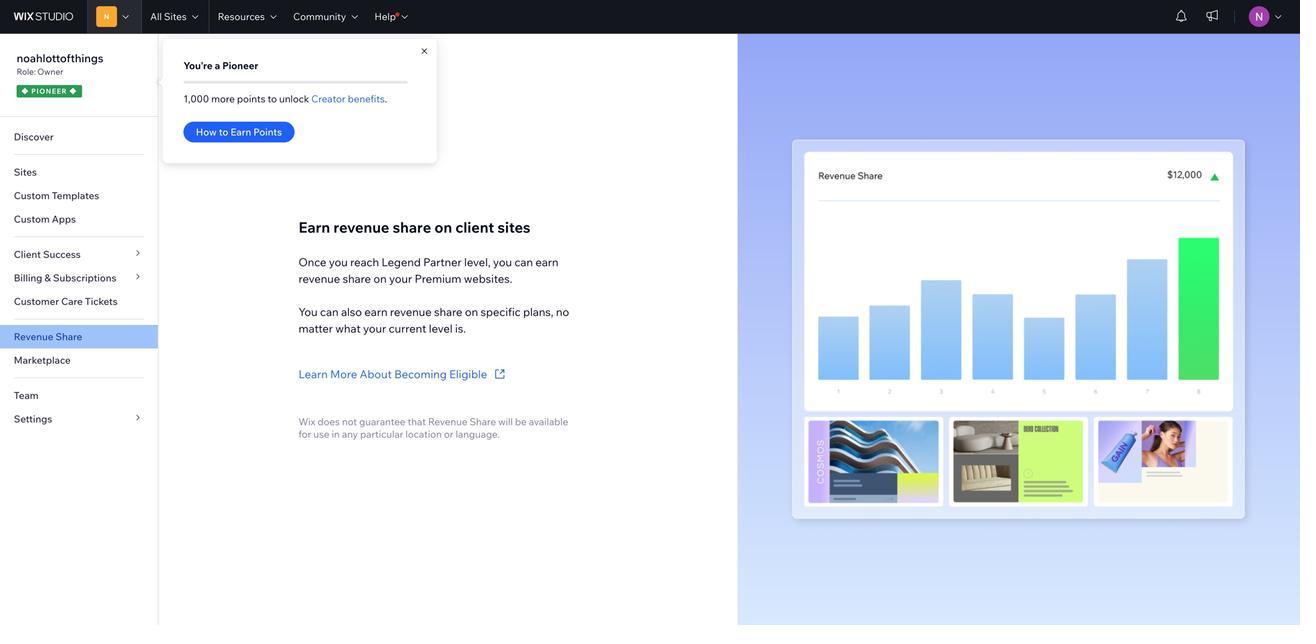 Task type: vqa. For each thing, say whether or not it's contained in the screenshot.
Sales
no



Task type: describe. For each thing, give the bounding box(es) containing it.
0 horizontal spatial on
[[374, 272, 387, 286]]

particular
[[360, 429, 403, 441]]

reach
[[350, 256, 379, 269]]

1 ◆ from the left
[[21, 87, 29, 96]]

also
[[341, 305, 362, 319]]

sidebar element
[[0, 33, 159, 626]]

billing & subscriptions button
[[0, 267, 158, 290]]

1,000 more points to unlock creator benefits .
[[183, 93, 387, 105]]

customer care tickets
[[14, 296, 118, 308]]

2 ◆ from the left
[[69, 87, 77, 96]]

client
[[456, 218, 494, 237]]

no
[[556, 305, 569, 319]]

wix does not guarantee that revenue share will be available for use in any particular location or language.
[[299, 416, 568, 441]]

.
[[385, 93, 387, 105]]

settings
[[14, 413, 52, 426]]

will
[[498, 416, 513, 428]]

more
[[330, 368, 357, 382]]

partner
[[423, 256, 462, 269]]

custom for custom apps
[[14, 213, 50, 225]]

you
[[299, 305, 318, 319]]

is.
[[455, 322, 466, 336]]

settings button
[[0, 408, 158, 431]]

plans,
[[523, 305, 554, 319]]

earn revenue share on client sites
[[299, 218, 531, 237]]

1 horizontal spatial your
[[389, 272, 412, 286]]

in
[[332, 429, 340, 441]]

0 vertical spatial on
[[435, 218, 452, 237]]

sites link
[[0, 161, 158, 184]]

templates
[[52, 190, 99, 202]]

help
[[375, 10, 396, 23]]

all sites
[[150, 10, 187, 23]]

what
[[336, 322, 361, 336]]

any
[[342, 429, 358, 441]]

role:
[[17, 66, 36, 77]]

1 vertical spatial earn
[[365, 305, 388, 319]]

&
[[45, 272, 51, 284]]

resources
[[218, 10, 265, 23]]

how
[[196, 126, 217, 138]]

share inside sidebar element
[[56, 331, 82, 343]]

2 you from the left
[[493, 256, 512, 269]]

matter
[[299, 322, 333, 336]]

1 horizontal spatial to
[[268, 93, 277, 105]]

learn
[[299, 368, 328, 382]]

or
[[444, 429, 454, 441]]

creator
[[311, 93, 346, 105]]

apps
[[52, 213, 76, 225]]

noahlottofthings role: owner
[[17, 51, 103, 77]]

specific
[[481, 305, 521, 319]]

to inside button
[[219, 126, 228, 138]]

that
[[408, 416, 426, 428]]

legend
[[382, 256, 421, 269]]

0 horizontal spatial share
[[343, 272, 371, 286]]

n
[[104, 12, 109, 21]]

custom templates link
[[0, 184, 158, 208]]

owner
[[37, 66, 63, 77]]

1 you from the left
[[329, 256, 348, 269]]

you're a pioneer
[[183, 60, 258, 72]]

1 horizontal spatial pioneer
[[222, 60, 258, 72]]

share inside wix does not guarantee that revenue share will be available for use in any particular location or language.
[[470, 416, 496, 428]]

discover
[[14, 131, 54, 143]]

success
[[43, 249, 81, 261]]

available
[[529, 416, 568, 428]]

community
[[293, 10, 346, 23]]

discover link
[[0, 125, 158, 149]]

help button
[[366, 0, 416, 33]]

2 vertical spatial revenue
[[390, 305, 432, 319]]

noahlottofthings
[[17, 51, 103, 65]]

wix
[[299, 416, 315, 428]]

revenue inside sidebar element
[[14, 331, 53, 343]]

more
[[211, 93, 235, 105]]

custom apps link
[[0, 208, 158, 231]]

about
[[360, 368, 392, 382]]

team link
[[0, 384, 158, 408]]

custom for custom templates
[[14, 190, 50, 202]]

how to earn points button
[[183, 122, 295, 143]]

custom apps
[[14, 213, 76, 225]]

pioneer inside sidebar element
[[31, 87, 67, 96]]

level
[[429, 322, 453, 336]]

use
[[314, 429, 330, 441]]

marketplace
[[14, 355, 71, 367]]

◆ pioneer ◆
[[21, 87, 77, 96]]



Task type: locate. For each thing, give the bounding box(es) containing it.
1 vertical spatial to
[[219, 126, 228, 138]]

0 vertical spatial can
[[515, 256, 533, 269]]

guarantee
[[359, 416, 406, 428]]

revenue
[[14, 331, 53, 343], [428, 416, 468, 428]]

share
[[393, 218, 431, 237], [343, 272, 371, 286], [434, 305, 463, 319]]

1 horizontal spatial share
[[470, 416, 496, 428]]

billing
[[14, 272, 42, 284]]

share up level
[[434, 305, 463, 319]]

subscriptions
[[53, 272, 116, 284]]

0 horizontal spatial share
[[56, 331, 82, 343]]

revenue share
[[14, 331, 82, 343]]

share up legend
[[393, 218, 431, 237]]

1,000
[[183, 93, 209, 105]]

benefits
[[348, 93, 385, 105]]

0 horizontal spatial sites
[[14, 166, 37, 178]]

points
[[253, 126, 282, 138]]

custom left apps
[[14, 213, 50, 225]]

0 horizontal spatial earn
[[365, 305, 388, 319]]

0 horizontal spatial revenue
[[14, 331, 53, 343]]

0 vertical spatial share
[[393, 218, 431, 237]]

0 vertical spatial to
[[268, 93, 277, 105]]

how to earn points
[[196, 126, 282, 138]]

0 horizontal spatial pioneer
[[31, 87, 67, 96]]

you up websites.
[[493, 256, 512, 269]]

1 horizontal spatial can
[[515, 256, 533, 269]]

location
[[406, 429, 442, 441]]

to
[[268, 93, 277, 105], [219, 126, 228, 138]]

0 vertical spatial revenue
[[14, 331, 53, 343]]

1 vertical spatial share
[[343, 272, 371, 286]]

1 vertical spatial custom
[[14, 213, 50, 225]]

earn inside button
[[231, 126, 251, 138]]

◆ down noahlottofthings role: owner at the top of the page
[[69, 87, 77, 96]]

custom templates
[[14, 190, 99, 202]]

billing & subscriptions
[[14, 272, 116, 284]]

on up is.
[[465, 305, 478, 319]]

a
[[215, 60, 220, 72]]

sites
[[498, 218, 531, 237]]

◆ down role: at the top of page
[[21, 87, 29, 96]]

revenue up 'or'
[[428, 416, 468, 428]]

revenue up current
[[390, 305, 432, 319]]

0 vertical spatial share
[[56, 331, 82, 343]]

unlock
[[279, 93, 309, 105]]

be
[[515, 416, 527, 428]]

sites right 'all'
[[164, 10, 187, 23]]

0 vertical spatial earn
[[536, 256, 559, 269]]

0 vertical spatial custom
[[14, 190, 50, 202]]

2 vertical spatial on
[[465, 305, 478, 319]]

1 horizontal spatial earn
[[299, 218, 330, 237]]

0 horizontal spatial earn
[[231, 126, 251, 138]]

1 vertical spatial revenue
[[299, 272, 340, 286]]

sites inside sidebar element
[[14, 166, 37, 178]]

1 horizontal spatial earn
[[536, 256, 559, 269]]

premium
[[415, 272, 462, 286]]

◆
[[21, 87, 29, 96], [69, 87, 77, 96]]

1 horizontal spatial sites
[[164, 10, 187, 23]]

1 vertical spatial can
[[320, 305, 339, 319]]

tickets
[[85, 296, 118, 308]]

your right what
[[363, 322, 386, 336]]

client
[[14, 249, 41, 261]]

0 vertical spatial pioneer
[[222, 60, 258, 72]]

websites.
[[464, 272, 513, 286]]

level,
[[464, 256, 491, 269]]

1 vertical spatial revenue
[[428, 416, 468, 428]]

0 vertical spatial revenue
[[333, 218, 389, 237]]

share down reach
[[343, 272, 371, 286]]

you right once
[[329, 256, 348, 269]]

customer care tickets link
[[0, 290, 158, 314]]

you're
[[183, 60, 213, 72]]

language.
[[456, 429, 500, 441]]

can right you
[[320, 305, 339, 319]]

marketplace link
[[0, 349, 158, 373]]

sites
[[164, 10, 187, 23], [14, 166, 37, 178]]

earn right also
[[365, 305, 388, 319]]

1 vertical spatial your
[[363, 322, 386, 336]]

1 vertical spatial share
[[470, 416, 496, 428]]

0 horizontal spatial ◆
[[21, 87, 29, 96]]

on
[[435, 218, 452, 237], [374, 272, 387, 286], [465, 305, 478, 319]]

0 horizontal spatial to
[[219, 126, 228, 138]]

pioneer
[[222, 60, 258, 72], [31, 87, 67, 96]]

0 vertical spatial your
[[389, 272, 412, 286]]

share up language.
[[470, 416, 496, 428]]

0 vertical spatial earn
[[231, 126, 251, 138]]

1 vertical spatial pioneer
[[31, 87, 67, 96]]

1 horizontal spatial share
[[393, 218, 431, 237]]

customer
[[14, 296, 59, 308]]

1 custom from the top
[[14, 190, 50, 202]]

does
[[318, 416, 340, 428]]

custom
[[14, 190, 50, 202], [14, 213, 50, 225]]

2 horizontal spatial on
[[465, 305, 478, 319]]

1 horizontal spatial revenue
[[428, 416, 468, 428]]

learn more about becoming eligible button
[[299, 366, 581, 383]]

becoming
[[394, 368, 447, 382]]

on down reach
[[374, 272, 387, 286]]

current
[[389, 322, 426, 336]]

share up marketplace link
[[56, 331, 82, 343]]

learn more about becoming eligible
[[299, 368, 487, 382]]

2 horizontal spatial share
[[434, 305, 463, 319]]

creator benefits button
[[311, 93, 385, 105]]

1 horizontal spatial you
[[493, 256, 512, 269]]

your down legend
[[389, 272, 412, 286]]

client success
[[14, 249, 81, 261]]

2 custom from the top
[[14, 213, 50, 225]]

1 vertical spatial on
[[374, 272, 387, 286]]

not
[[342, 416, 357, 428]]

your
[[389, 272, 412, 286], [363, 322, 386, 336]]

sites down discover on the left top of page
[[14, 166, 37, 178]]

revenue up marketplace
[[14, 331, 53, 343]]

revenue share link
[[0, 325, 158, 349]]

pioneer right a
[[222, 60, 258, 72]]

custom up custom apps
[[14, 190, 50, 202]]

revenue up reach
[[333, 218, 389, 237]]

revenue down once
[[299, 272, 340, 286]]

on left client
[[435, 218, 452, 237]]

pioneer down owner
[[31, 87, 67, 96]]

0 vertical spatial sites
[[164, 10, 187, 23]]

client success button
[[0, 243, 158, 267]]

earn up plans,
[[536, 256, 559, 269]]

eligible
[[449, 368, 487, 382]]

1 vertical spatial earn
[[299, 218, 330, 237]]

revenue inside wix does not guarantee that revenue share will be available for use in any particular location or language.
[[428, 416, 468, 428]]

care
[[61, 296, 83, 308]]

earn up once
[[299, 218, 330, 237]]

can down sites
[[515, 256, 533, 269]]

to right how
[[219, 126, 228, 138]]

earn
[[536, 256, 559, 269], [365, 305, 388, 319]]

1 horizontal spatial on
[[435, 218, 452, 237]]

to right points
[[268, 93, 277, 105]]

earn left 'points'
[[231, 126, 251, 138]]

0 horizontal spatial your
[[363, 322, 386, 336]]

once you reach legend partner level, you can earn revenue share on your premium websites. you can also earn revenue share on specific plans, no matter what your current level is.
[[299, 256, 569, 336]]

you
[[329, 256, 348, 269], [493, 256, 512, 269]]

once
[[299, 256, 326, 269]]

points
[[237, 93, 266, 105]]

all
[[150, 10, 162, 23]]

1 horizontal spatial ◆
[[69, 87, 77, 96]]

0 horizontal spatial you
[[329, 256, 348, 269]]

0 horizontal spatial can
[[320, 305, 339, 319]]

revenue
[[333, 218, 389, 237], [299, 272, 340, 286], [390, 305, 432, 319]]

1 vertical spatial sites
[[14, 166, 37, 178]]

2 vertical spatial share
[[434, 305, 463, 319]]

team
[[14, 390, 39, 402]]



